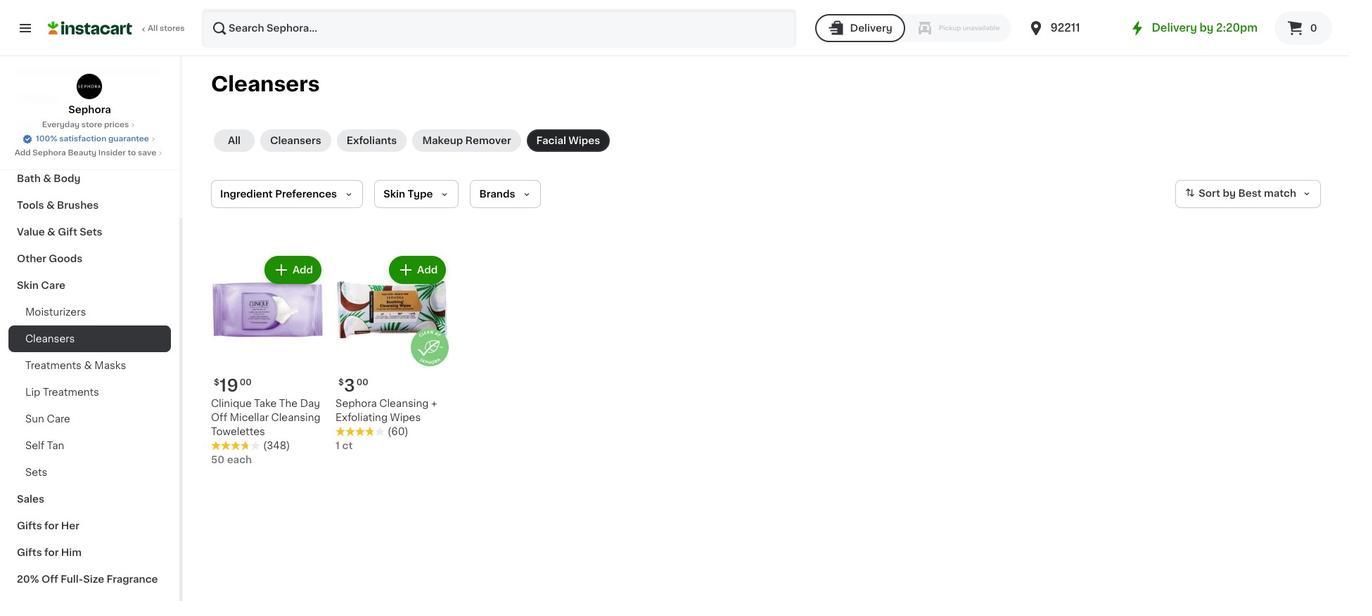 Task type: describe. For each thing, give the bounding box(es) containing it.
sun care link
[[8, 406, 171, 433]]

goods
[[49, 254, 83, 264]]

sephora link
[[68, 73, 111, 117]]

skin care link
[[8, 272, 171, 299]]

Best match Sort by field
[[1176, 180, 1322, 208]]

20% off full-size fragrance
[[17, 575, 158, 585]]

satisfaction
[[59, 135, 106, 143]]

to
[[128, 149, 136, 157]]

tan
[[47, 441, 64, 451]]

remover
[[466, 136, 511, 146]]

add sephora beauty insider to save link
[[15, 148, 165, 159]]

1 horizontal spatial sets
[[80, 227, 102, 237]]

& for brushes
[[46, 201, 55, 210]]

skin care
[[17, 281, 65, 291]]

bath & body link
[[8, 165, 171, 192]]

off inside clinique take the day off micellar cleansing towelettes
[[211, 413, 227, 423]]

skin for skin care
[[17, 281, 39, 291]]

& for masks
[[84, 361, 92, 371]]

Search field
[[203, 10, 796, 46]]

facial wipes link
[[527, 129, 610, 152]]

holiday party ready beauty link
[[8, 58, 171, 85]]

clinique
[[211, 399, 252, 409]]

treatments & masks link
[[8, 353, 171, 379]]

holiday party ready beauty
[[17, 67, 160, 77]]

insider
[[98, 149, 126, 157]]

match
[[1265, 189, 1297, 199]]

brushes
[[57, 201, 99, 210]]

gift
[[58, 227, 77, 237]]

delivery for delivery
[[850, 23, 893, 33]]

0
[[1311, 23, 1318, 33]]

other
[[17, 254, 46, 264]]

(60)
[[388, 427, 409, 437]]

lip treatments link
[[8, 379, 171, 406]]

all stores
[[148, 25, 185, 32]]

1 vertical spatial cleansers link
[[8, 326, 171, 353]]

add button for 19
[[266, 258, 320, 283]]

value
[[17, 227, 45, 237]]

body
[[54, 174, 81, 184]]

2:20pm
[[1217, 23, 1258, 33]]

self
[[25, 441, 45, 451]]

value & gift sets
[[17, 227, 102, 237]]

$ 19 00
[[214, 378, 252, 394]]

all link
[[214, 129, 255, 152]]

care for skin care
[[41, 281, 65, 291]]

hair care
[[17, 120, 65, 130]]

1 horizontal spatial beauty
[[123, 67, 160, 77]]

100% satisfaction guarantee
[[36, 135, 149, 143]]

by for sort
[[1223, 189, 1236, 199]]

ct
[[342, 441, 353, 451]]

wipes inside sephora cleansing + exfoliating wipes
[[390, 413, 421, 423]]

bath & body
[[17, 174, 81, 184]]

delivery for delivery by 2:20pm
[[1152, 23, 1198, 33]]

all for all
[[228, 136, 241, 146]]

her
[[61, 521, 80, 531]]

ingredient preferences
[[220, 189, 337, 199]]

all stores link
[[48, 8, 186, 48]]

lip treatments
[[25, 388, 99, 398]]

makeup remover link
[[413, 129, 521, 152]]

size
[[83, 575, 104, 585]]

sephora logo image
[[76, 73, 103, 100]]

92211 button
[[1028, 8, 1113, 48]]

& for body
[[43, 174, 51, 184]]

treatments inside 'treatments & masks' link
[[25, 361, 82, 371]]

gifts for him link
[[8, 540, 171, 566]]

best match
[[1239, 189, 1297, 199]]

tools
[[17, 201, 44, 210]]

0 horizontal spatial fragrance
[[17, 147, 68, 157]]

sephora cleansing + exfoliating wipes
[[336, 399, 437, 423]]

19
[[219, 378, 238, 394]]

gifts for gifts for her
[[17, 521, 42, 531]]

self tan
[[25, 441, 64, 451]]

him
[[61, 548, 82, 558]]

lip
[[25, 388, 40, 398]]

exfoliating
[[336, 413, 388, 423]]

skin for skin type
[[384, 189, 405, 199]]

gifts for her
[[17, 521, 80, 531]]

other goods
[[17, 254, 83, 264]]

preferences
[[275, 189, 337, 199]]

add for 19
[[293, 265, 313, 275]]

treatments & masks
[[25, 361, 126, 371]]

1 ct
[[336, 441, 353, 451]]

the
[[279, 399, 298, 409]]

sun care
[[25, 414, 70, 424]]

all for all stores
[[148, 25, 158, 32]]

add for 3
[[417, 265, 438, 275]]

skin type
[[384, 189, 433, 199]]

1 vertical spatial sets
[[25, 468, 47, 478]]

sales
[[17, 495, 44, 505]]

0 vertical spatial cleansers
[[211, 74, 320, 94]]

by for delivery
[[1200, 23, 1214, 33]]

for for him
[[44, 548, 59, 558]]

1
[[336, 441, 340, 451]]

50
[[211, 455, 225, 465]]

type
[[408, 189, 433, 199]]

tools & brushes
[[17, 201, 99, 210]]

+
[[431, 399, 437, 409]]

gifts for her link
[[8, 513, 171, 540]]

3
[[344, 378, 355, 394]]



Task type: vqa. For each thing, say whether or not it's contained in the screenshot.
2:20Pm
yes



Task type: locate. For each thing, give the bounding box(es) containing it.
1 horizontal spatial all
[[228, 136, 241, 146]]

makeup down holiday
[[17, 94, 58, 103]]

0 horizontal spatial all
[[148, 25, 158, 32]]

$ inside $ 3 00
[[339, 379, 344, 387]]

everyday store prices link
[[42, 120, 137, 131]]

0 vertical spatial treatments
[[25, 361, 82, 371]]

0 vertical spatial wipes
[[569, 136, 600, 146]]

product group containing 19
[[211, 253, 324, 467]]

2 vertical spatial care
[[47, 414, 70, 424]]

delivery inside button
[[850, 23, 893, 33]]

brands button
[[470, 180, 541, 208]]

facial wipes
[[537, 136, 600, 146]]

1 gifts from the top
[[17, 521, 42, 531]]

add button for 3
[[391, 258, 445, 283]]

1 vertical spatial sephora
[[33, 149, 66, 157]]

1 vertical spatial by
[[1223, 189, 1236, 199]]

1 vertical spatial all
[[228, 136, 241, 146]]

$ up 'clinique'
[[214, 379, 219, 387]]

bath
[[17, 174, 41, 184]]

all
[[148, 25, 158, 32], [228, 136, 241, 146]]

0 horizontal spatial sephora
[[33, 149, 66, 157]]

1 horizontal spatial fragrance
[[107, 575, 158, 585]]

wipes up the (60)
[[390, 413, 421, 423]]

makeup
[[17, 94, 58, 103], [423, 136, 463, 146]]

0 horizontal spatial wipes
[[390, 413, 421, 423]]

sort
[[1199, 189, 1221, 199]]

fragrance right size
[[107, 575, 158, 585]]

best
[[1239, 189, 1262, 199]]

other goods link
[[8, 246, 171, 272]]

sephora for sephora cleansing + exfoliating wipes
[[336, 399, 377, 409]]

cleansing up the (60)
[[380, 399, 429, 409]]

1 horizontal spatial add button
[[391, 258, 445, 283]]

1 add button from the left
[[266, 258, 320, 283]]

& right bath
[[43, 174, 51, 184]]

0 vertical spatial for
[[44, 521, 59, 531]]

2 product group from the left
[[336, 253, 449, 453]]

makeup remover
[[423, 136, 511, 146]]

0 horizontal spatial sets
[[25, 468, 47, 478]]

0 horizontal spatial off
[[41, 575, 58, 585]]

00 right 3
[[357, 379, 369, 387]]

$ 3 00
[[339, 378, 369, 394]]

ready
[[88, 67, 121, 77]]

1 horizontal spatial delivery
[[1152, 23, 1198, 33]]

0 vertical spatial makeup
[[17, 94, 58, 103]]

1 vertical spatial cleansing
[[271, 413, 321, 423]]

facial
[[537, 136, 566, 146]]

0 horizontal spatial by
[[1200, 23, 1214, 33]]

1 vertical spatial fragrance
[[107, 575, 158, 585]]

off down 'clinique'
[[211, 413, 227, 423]]

care for sun care
[[47, 414, 70, 424]]

hair
[[17, 120, 38, 130]]

stores
[[160, 25, 185, 32]]

delivery
[[1152, 23, 1198, 33], [850, 23, 893, 33]]

1 vertical spatial for
[[44, 548, 59, 558]]

micellar
[[230, 413, 269, 423]]

treatments inside lip treatments link
[[43, 388, 99, 398]]

cleansers link up treatments & masks
[[8, 326, 171, 353]]

cleansers
[[211, 74, 320, 94], [270, 136, 321, 146], [25, 334, 75, 344]]

2 vertical spatial cleansers
[[25, 334, 75, 344]]

for inside gifts for her link
[[44, 521, 59, 531]]

gifts for gifts for him
[[17, 548, 42, 558]]

self tan link
[[8, 433, 171, 460]]

20%
[[17, 575, 39, 585]]

by inside field
[[1223, 189, 1236, 199]]

hair care link
[[8, 112, 171, 139]]

makeup left remover at the left top
[[423, 136, 463, 146]]

& inside tools & brushes link
[[46, 201, 55, 210]]

instacart logo image
[[48, 20, 132, 37]]

&
[[43, 174, 51, 184], [46, 201, 55, 210], [47, 227, 55, 237], [84, 361, 92, 371]]

100% satisfaction guarantee button
[[22, 131, 158, 145]]

1 vertical spatial gifts
[[17, 548, 42, 558]]

1 for from the top
[[44, 521, 59, 531]]

guarantee
[[108, 135, 149, 143]]

beauty right ready
[[123, 67, 160, 77]]

0 vertical spatial sephora
[[68, 105, 111, 115]]

$ for 3
[[339, 379, 344, 387]]

0 horizontal spatial product group
[[211, 253, 324, 467]]

0 horizontal spatial $
[[214, 379, 219, 387]]

2 00 from the left
[[357, 379, 369, 387]]

0 horizontal spatial cleansing
[[271, 413, 321, 423]]

take
[[254, 399, 277, 409]]

gifts up 20%
[[17, 548, 42, 558]]

0 vertical spatial all
[[148, 25, 158, 32]]

cleansers up ingredient preferences dropdown button
[[270, 136, 321, 146]]

treatments
[[25, 361, 82, 371], [43, 388, 99, 398]]

& right tools
[[46, 201, 55, 210]]

everyday store prices
[[42, 121, 129, 129]]

for for her
[[44, 521, 59, 531]]

beauty down satisfaction
[[68, 149, 97, 157]]

1 vertical spatial care
[[41, 281, 65, 291]]

care up moisturizers
[[41, 281, 65, 291]]

fragrance down "100%"
[[17, 147, 68, 157]]

2 vertical spatial sephora
[[336, 399, 377, 409]]

makeup inside "makeup remover" link
[[423, 136, 463, 146]]

1 product group from the left
[[211, 253, 324, 467]]

each
[[227, 455, 252, 465]]

exfoliants link
[[337, 129, 407, 152]]

$ up exfoliating
[[339, 379, 344, 387]]

& inside bath & body link
[[43, 174, 51, 184]]

& inside 'treatments & masks' link
[[84, 361, 92, 371]]

0 vertical spatial cleansing
[[380, 399, 429, 409]]

sephora up exfoliating
[[336, 399, 377, 409]]

sets
[[80, 227, 102, 237], [25, 468, 47, 478]]

sets down self
[[25, 468, 47, 478]]

1 horizontal spatial off
[[211, 413, 227, 423]]

1 horizontal spatial 00
[[357, 379, 369, 387]]

gifts for him
[[17, 548, 82, 558]]

for left him
[[44, 548, 59, 558]]

cleansing inside sephora cleansing + exfoliating wipes
[[380, 399, 429, 409]]

1 horizontal spatial product group
[[336, 253, 449, 453]]

delivery by 2:20pm
[[1152, 23, 1258, 33]]

$ for 19
[[214, 379, 219, 387]]

sort by
[[1199, 189, 1236, 199]]

2 for from the top
[[44, 548, 59, 558]]

00 inside the $ 19 00
[[240, 379, 252, 387]]

makeup inside the makeup "link"
[[17, 94, 58, 103]]

moisturizers link
[[8, 299, 171, 326]]

skin down the other
[[17, 281, 39, 291]]

product group containing 3
[[336, 253, 449, 453]]

0 vertical spatial cleansers link
[[260, 129, 331, 152]]

cleansers link
[[260, 129, 331, 152], [8, 326, 171, 353]]

0 vertical spatial fragrance
[[17, 147, 68, 157]]

& for gift
[[47, 227, 55, 237]]

2 $ from the left
[[339, 379, 344, 387]]

skin inside dropdown button
[[384, 189, 405, 199]]

(348)
[[263, 441, 290, 451]]

0 vertical spatial care
[[40, 120, 65, 130]]

off right 20%
[[41, 575, 58, 585]]

1 horizontal spatial by
[[1223, 189, 1236, 199]]

gifts
[[17, 521, 42, 531], [17, 548, 42, 558]]

value & gift sets link
[[8, 219, 171, 246]]

moisturizers
[[25, 308, 86, 317]]

1 vertical spatial cleansers
[[270, 136, 321, 146]]

for left her
[[44, 521, 59, 531]]

1 vertical spatial makeup
[[423, 136, 463, 146]]

everyday
[[42, 121, 80, 129]]

sun
[[25, 414, 44, 424]]

ingredient preferences button
[[211, 180, 363, 208]]

brands
[[480, 189, 515, 199]]

cleansing inside clinique take the day off micellar cleansing towelettes
[[271, 413, 321, 423]]

1 vertical spatial wipes
[[390, 413, 421, 423]]

None search field
[[201, 8, 797, 48]]

1 vertical spatial off
[[41, 575, 58, 585]]

1 vertical spatial treatments
[[43, 388, 99, 398]]

clinique take the day off micellar cleansing towelettes
[[211, 399, 321, 437]]

sephora
[[68, 105, 111, 115], [33, 149, 66, 157], [336, 399, 377, 409]]

0 horizontal spatial cleansers link
[[8, 326, 171, 353]]

store
[[81, 121, 102, 129]]

by right sort
[[1223, 189, 1236, 199]]

0 horizontal spatial add
[[15, 149, 31, 157]]

1 vertical spatial beauty
[[68, 149, 97, 157]]

1 horizontal spatial add
[[293, 265, 313, 275]]

cleansing
[[380, 399, 429, 409], [271, 413, 321, 423]]

all left stores
[[148, 25, 158, 32]]

sephora down "100%"
[[33, 149, 66, 157]]

cleansing down the
[[271, 413, 321, 423]]

masks
[[94, 361, 126, 371]]

100%
[[36, 135, 57, 143]]

1 horizontal spatial skin
[[384, 189, 405, 199]]

0 horizontal spatial makeup
[[17, 94, 58, 103]]

00 for 19
[[240, 379, 252, 387]]

00 inside $ 3 00
[[357, 379, 369, 387]]

makeup link
[[8, 85, 171, 112]]

fragrance
[[17, 147, 68, 157], [107, 575, 158, 585]]

care for hair care
[[40, 120, 65, 130]]

product group
[[211, 253, 324, 467], [336, 253, 449, 453]]

cleansers link up ingredient preferences dropdown button
[[260, 129, 331, 152]]

full-
[[61, 575, 83, 585]]

& left gift at the left top
[[47, 227, 55, 237]]

gifts down sales on the bottom of page
[[17, 521, 42, 531]]

0 horizontal spatial beauty
[[68, 149, 97, 157]]

0 button
[[1275, 11, 1333, 45]]

day
[[300, 399, 320, 409]]

by left 2:20pm
[[1200, 23, 1214, 33]]

00
[[240, 379, 252, 387], [357, 379, 369, 387]]

ingredient
[[220, 189, 273, 199]]

service type group
[[815, 14, 1012, 42]]

makeup for makeup
[[17, 94, 58, 103]]

fragrance link
[[8, 139, 171, 165]]

0 vertical spatial skin
[[384, 189, 405, 199]]

2 horizontal spatial sephora
[[336, 399, 377, 409]]

00 for 3
[[357, 379, 369, 387]]

0 horizontal spatial skin
[[17, 281, 39, 291]]

1 horizontal spatial wipes
[[569, 136, 600, 146]]

cleansers up all link on the top of page
[[211, 74, 320, 94]]

0 vertical spatial by
[[1200, 23, 1214, 33]]

1 vertical spatial skin
[[17, 281, 39, 291]]

0 horizontal spatial delivery
[[850, 23, 893, 33]]

00 right 19
[[240, 379, 252, 387]]

skin type button
[[374, 180, 459, 208]]

0 vertical spatial off
[[211, 413, 227, 423]]

prices
[[104, 121, 129, 129]]

cleansers down moisturizers
[[25, 334, 75, 344]]

delivery by 2:20pm link
[[1130, 20, 1258, 37]]

0 horizontal spatial add button
[[266, 258, 320, 283]]

0 vertical spatial gifts
[[17, 521, 42, 531]]

2 gifts from the top
[[17, 548, 42, 558]]

care up "100%"
[[40, 120, 65, 130]]

0 vertical spatial beauty
[[123, 67, 160, 77]]

sets right gift at the left top
[[80, 227, 102, 237]]

0 vertical spatial sets
[[80, 227, 102, 237]]

party
[[59, 67, 86, 77]]

skin left type
[[384, 189, 405, 199]]

$ inside the $ 19 00
[[214, 379, 219, 387]]

all up ingredient
[[228, 136, 241, 146]]

1 00 from the left
[[240, 379, 252, 387]]

sephora inside sephora cleansing + exfoliating wipes
[[336, 399, 377, 409]]

1 horizontal spatial $
[[339, 379, 344, 387]]

sephora for sephora
[[68, 105, 111, 115]]

50 each
[[211, 455, 252, 465]]

off
[[211, 413, 227, 423], [41, 575, 58, 585]]

wipes right facial
[[569, 136, 600, 146]]

1 horizontal spatial cleansing
[[380, 399, 429, 409]]

1 horizontal spatial cleansers link
[[260, 129, 331, 152]]

20% off full-size fragrance link
[[8, 566, 171, 593]]

for inside gifts for him link
[[44, 548, 59, 558]]

1 $ from the left
[[214, 379, 219, 387]]

tools & brushes link
[[8, 192, 171, 219]]

treatments up the lip treatments
[[25, 361, 82, 371]]

1 horizontal spatial makeup
[[423, 136, 463, 146]]

delivery button
[[815, 14, 905, 42]]

$
[[214, 379, 219, 387], [339, 379, 344, 387]]

2 add button from the left
[[391, 258, 445, 283]]

& left masks
[[84, 361, 92, 371]]

exfoliants
[[347, 136, 397, 146]]

2 horizontal spatial add
[[417, 265, 438, 275]]

care right sun at the left
[[47, 414, 70, 424]]

add
[[15, 149, 31, 157], [293, 265, 313, 275], [417, 265, 438, 275]]

& inside value & gift sets link
[[47, 227, 55, 237]]

holiday
[[17, 67, 56, 77]]

makeup for makeup remover
[[423, 136, 463, 146]]

1 horizontal spatial sephora
[[68, 105, 111, 115]]

towelettes
[[211, 427, 265, 437]]

treatments down treatments & masks
[[43, 388, 99, 398]]

add button
[[266, 258, 320, 283], [391, 258, 445, 283]]

0 horizontal spatial 00
[[240, 379, 252, 387]]

sephora up store
[[68, 105, 111, 115]]



